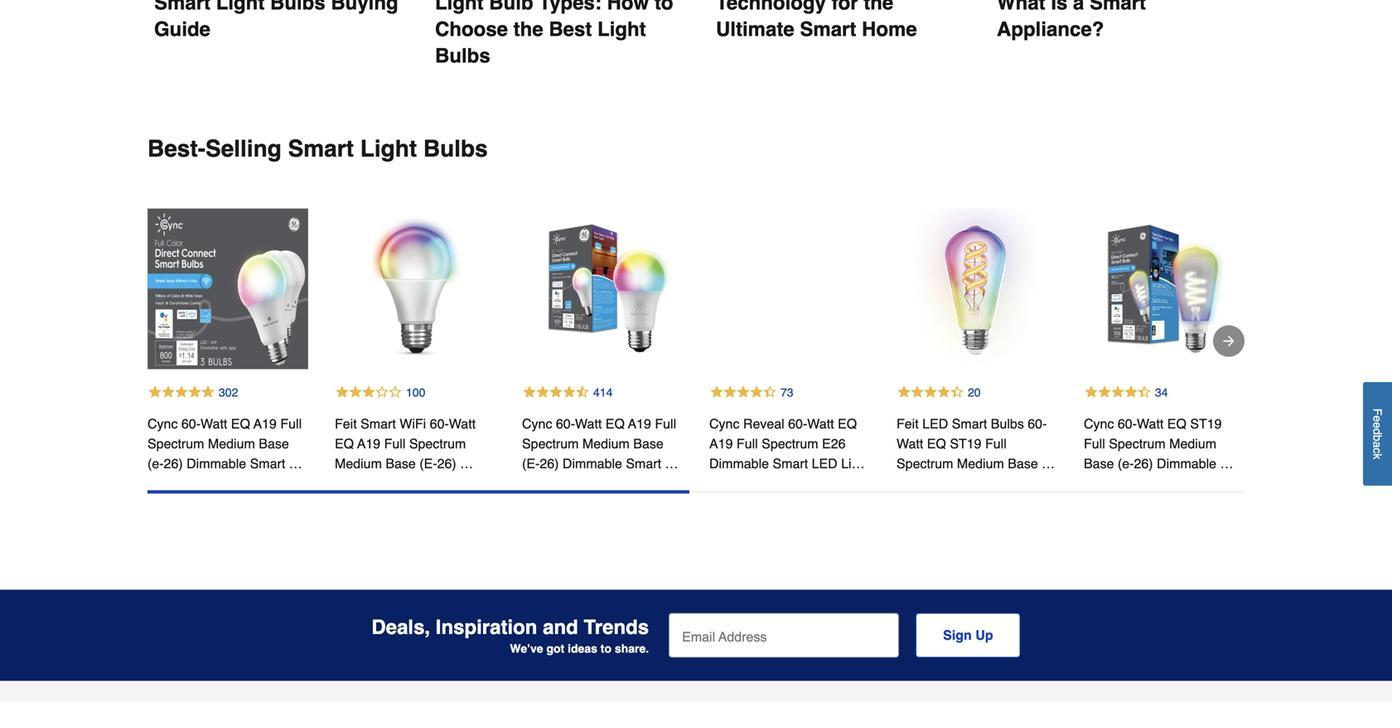 Task type: vqa. For each thing, say whether or not it's contained in the screenshot.
Ultimate
yes



Task type: describe. For each thing, give the bounding box(es) containing it.
(e- inside feit smart wifi 60-watt eq a19 full spectrum medium base (e-26) dimmable smart led light bulb (3-pack)
[[420, 456, 437, 471]]

pack) inside "cync 60-watt eq a19 full spectrum medium base (e-26) dimmable smart led light bulb (3-pack)"
[[256, 476, 290, 491]]

full inside feit smart wifi 60-watt eq a19 full spectrum medium base (e-26) dimmable smart led light bulb (3-pack)
[[384, 436, 406, 451]]

k
[[1371, 454, 1385, 460]]

deals, inspiration and trends we've got ideas to share.
[[372, 616, 649, 655]]

a inside what is a smart appliance?
[[1073, 0, 1085, 14]]

spectrum inside feit smart wifi 60-watt eq a19 full spectrum medium base (e-26) dimmable smart led light bulb (3-pack)
[[409, 436, 466, 451]]

watt inside cync 60-watt eq a19 full spectrum medium base (e-26) dimmable smart led light bulb
[[575, 416, 602, 432]]

spectrum inside the cync reveal 60-watt eq a19 full spectrum e26 dimmable smart led light bulb
[[762, 436, 819, 451]]

26) inside feit led smart bulbs 60- watt eq st19 full spectrum medium base (e-26) dimmable smart led light bulb
[[913, 476, 932, 491]]

cync 60-watt eq a19 full spectrum medium base (e-26) dimmable smart led light bulb
[[522, 416, 680, 491]]

watt inside feit led smart bulbs 60- watt eq st19 full spectrum medium base (e-26) dimmable smart led light bulb
[[897, 436, 924, 451]]

base for cync 60-watt eq a19 full spectrum medium base (e-26) dimmable smart led light bulb
[[634, 436, 664, 451]]

best-selling smart light bulbs
[[148, 136, 488, 162]]

60- inside the cync reveal 60-watt eq a19 full spectrum e26 dimmable smart led light bulb
[[788, 416, 808, 432]]

what
[[997, 0, 1046, 14]]

a inside the f e e d b a c k button
[[1371, 442, 1385, 448]]

b
[[1371, 435, 1385, 442]]

light inside the cync reveal 60-watt eq a19 full spectrum e26 dimmable smart led light bulb
[[842, 456, 870, 471]]

sign up button
[[916, 613, 1021, 658]]

what is a smart appliance? link
[[991, 0, 1245, 43]]

smart inside smart light bulbs buying guide
[[154, 0, 211, 14]]

feit smart wifi 60-watt eq a19 full spectrum medium base (e-26) dimmable smart led light bulb (3-pack)
[[335, 416, 499, 511]]

e26
[[822, 436, 846, 451]]

guide
[[154, 18, 211, 41]]

302
[[219, 386, 238, 399]]

(e- inside feit led smart bulbs 60- watt eq st19 full spectrum medium base (e-26) dimmable smart led light bulb
[[897, 476, 913, 491]]

wifi
[[400, 416, 426, 432]]

full inside feit led smart bulbs 60- watt eq st19 full spectrum medium base (e-26) dimmable smart led light bulb
[[986, 436, 1007, 451]]

73
[[781, 386, 794, 399]]

we've
[[510, 642, 543, 655]]

medium for cync 60-watt eq a19 full spectrum medium base (e-26) dimmable smart led light bulb
[[583, 436, 630, 451]]

smart inside cync 60-watt eq a19 full spectrum medium base (e-26) dimmable smart led light bulb
[[626, 456, 662, 471]]

26) for cync 60-watt eq a19 full spectrum medium base (e-26) dimmable smart led light bulb (3-pack)
[[164, 456, 183, 471]]

cync reveal 60-watt eq a19 full spectrum e26 dimmable smart led light bulb
[[710, 416, 874, 491]]

bulb inside the cync reveal 60-watt eq a19 full spectrum e26 dimmable smart led light bulb
[[710, 476, 736, 491]]

watt inside feit smart wifi 60-watt eq a19 full spectrum medium base (e-26) dimmable smart led light bulb (3-pack)
[[449, 416, 476, 432]]

to inside light bulb types: how to choose the best light bulbs
[[655, 0, 674, 14]]

full inside the cync reveal 60-watt eq a19 full spectrum e26 dimmable smart led light bulb
[[737, 436, 758, 451]]

inspiration
[[436, 616, 538, 638]]

Email Address email field
[[669, 613, 900, 658]]

arrow right image
[[1221, 333, 1238, 349]]

1 e from the top
[[1371, 416, 1385, 422]]

smart light bulbs buying guide link
[[148, 0, 404, 43]]

watt inside "cync 60-watt eq a19 full spectrum medium base (e-26) dimmable smart led light bulb (3-pack)"
[[201, 416, 227, 432]]

dimmable inside the cync reveal 60-watt eq a19 full spectrum e26 dimmable smart led light bulb
[[710, 456, 769, 471]]

medium inside feit smart wifi 60-watt eq a19 full spectrum medium base (e-26) dimmable smart led light bulb (3-pack)
[[335, 456, 382, 471]]

st19 inside cync 60-watt eq st19 full spectrum medium base (e-26) dimmable smart led light bulb
[[1191, 416, 1222, 432]]

appliance?
[[997, 18, 1104, 41]]

feit led smart bulbs 60-watt eq st19 full spectrum medium base (e-26) dimmable smart led light bulb image
[[897, 209, 1058, 369]]

base inside feit led smart bulbs 60- watt eq st19 full spectrum medium base (e-26) dimmable smart led light bulb
[[1008, 456, 1038, 471]]

light inside cync 60-watt eq st19 full spectrum medium base (e-26) dimmable smart led light bulb
[[1153, 476, 1182, 491]]

eq inside the cync reveal 60-watt eq a19 full spectrum e26 dimmable smart led light bulb
[[838, 416, 857, 432]]

60- inside feit led smart bulbs 60- watt eq st19 full spectrum medium base (e-26) dimmable smart led light bulb
[[1028, 416, 1047, 432]]

light inside cync 60-watt eq a19 full spectrum medium base (e-26) dimmable smart led light bulb
[[552, 476, 580, 491]]

light bulb types: how to choose the best light bulbs
[[435, 0, 679, 67]]

st19 inside feit led smart bulbs 60- watt eq st19 full spectrum medium base (e-26) dimmable smart led light bulb
[[950, 436, 982, 451]]

a19 inside the cync reveal 60-watt eq a19 full spectrum e26 dimmable smart led light bulb
[[710, 436, 733, 451]]

and
[[543, 616, 578, 638]]

light inside "cync 60-watt eq a19 full spectrum medium base (e-26) dimmable smart led light bulb (3-pack)"
[[177, 476, 206, 491]]

trends
[[584, 616, 649, 638]]

cync 60-watt eq a19 full spectrum medium base (e-26) dimmable smart led light bulb image
[[522, 209, 683, 369]]

cync 60-watt eq a19 full spectrum medium base (e-26) dimmable smart led light bulb (3-pack) image
[[148, 209, 308, 369]]

home
[[862, 18, 917, 41]]

selling
[[206, 136, 282, 162]]

feit led smart bulbs 60- watt eq st19 full spectrum medium base (e-26) dimmable smart led light bulb link
[[897, 414, 1058, 511]]

base inside feit smart wifi 60-watt eq a19 full spectrum medium base (e-26) dimmable smart led light bulb (3-pack)
[[386, 456, 416, 471]]

f e e d b a c k button
[[1364, 382, 1393, 486]]

pack) inside feit smart wifi 60-watt eq a19 full spectrum medium base (e-26) dimmable smart led light bulb (3-pack)
[[381, 496, 415, 511]]

to inside deals, inspiration and trends we've got ideas to share.
[[601, 642, 612, 655]]

d
[[1371, 429, 1385, 435]]

cync 60-watt eq st19 full spectrum medium base (e-26) dimmable smart led light bulb image
[[1084, 209, 1245, 369]]

smart inside "cync 60-watt eq a19 full spectrum medium base (e-26) dimmable smart led light bulb (3-pack)"
[[250, 456, 285, 471]]

bulbs inside light bulb types: how to choose the best light bulbs
[[435, 44, 490, 67]]

got
[[547, 642, 565, 655]]

bulb inside light bulb types: how to choose the best light bulbs
[[489, 0, 534, 14]]

medium for cync 60-watt eq a19 full spectrum medium base (e-26) dimmable smart led light bulb (3-pack)
[[208, 436, 255, 451]]

100
[[406, 386, 426, 399]]

26) inside feit smart wifi 60-watt eq a19 full spectrum medium base (e-26) dimmable smart led light bulb (3-pack)
[[437, 456, 457, 471]]

led inside feit smart wifi 60-watt eq a19 full spectrum medium base (e-26) dimmable smart led light bulb (3-pack)
[[437, 476, 463, 491]]

technology for the ultimate smart home link
[[710, 0, 964, 43]]

feit for feit led smart bulbs 60- watt eq st19 full spectrum medium base (e-26) dimmable smart led light bulb
[[897, 416, 919, 432]]

414
[[594, 386, 613, 399]]

dimmable inside feit led smart bulbs 60- watt eq st19 full spectrum medium base (e-26) dimmable smart led light bulb
[[936, 476, 996, 491]]



Task type: locate. For each thing, give the bounding box(es) containing it.
base inside "cync 60-watt eq a19 full spectrum medium base (e-26) dimmable smart led light bulb (3-pack)"
[[259, 436, 289, 451]]

feit inside feit led smart bulbs 60- watt eq st19 full spectrum medium base (e-26) dimmable smart led light bulb
[[897, 416, 919, 432]]

cync for cync reveal 60-watt eq a19 full spectrum e26 dimmable smart led light bulb
[[710, 416, 740, 432]]

3 cync from the left
[[710, 416, 740, 432]]

watt right e26
[[897, 436, 924, 451]]

the inside technology for the ultimate smart home
[[864, 0, 894, 14]]

a up k
[[1371, 442, 1385, 448]]

4 cync from the left
[[1084, 416, 1114, 432]]

5 60- from the left
[[1028, 416, 1047, 432]]

cync inside "cync 60-watt eq a19 full spectrum medium base (e-26) dimmable smart led light bulb (3-pack)"
[[148, 416, 178, 432]]

60- inside cync 60-watt eq a19 full spectrum medium base (e-26) dimmable smart led light bulb
[[556, 416, 575, 432]]

a19 inside cync 60-watt eq a19 full spectrum medium base (e-26) dimmable smart led light bulb
[[628, 416, 651, 432]]

how
[[607, 0, 649, 14]]

medium inside cync 60-watt eq a19 full spectrum medium base (e-26) dimmable smart led light bulb
[[583, 436, 630, 451]]

1 (e- from the left
[[420, 456, 437, 471]]

full inside cync 60-watt eq st19 full spectrum medium base (e-26) dimmable smart led light bulb
[[1084, 436, 1106, 451]]

3 60- from the left
[[556, 416, 575, 432]]

26) for cync 60-watt eq a19 full spectrum medium base (e-26) dimmable smart led light bulb
[[540, 456, 559, 471]]

smart light bulbs buying guide
[[154, 0, 404, 41]]

(e-
[[420, 456, 437, 471], [522, 456, 540, 471]]

smart inside the cync reveal 60-watt eq a19 full spectrum e26 dimmable smart led light bulb
[[773, 456, 808, 471]]

the up the home
[[864, 0, 894, 14]]

1 vertical spatial the
[[514, 18, 544, 41]]

e
[[1371, 416, 1385, 422], [1371, 422, 1385, 429]]

2 horizontal spatial (e-
[[1118, 456, 1134, 471]]

cync 60-watt eq a19 full spectrum medium base (e-26) dimmable smart led light bulb (3-pack)
[[148, 416, 306, 491]]

2 cync from the left
[[522, 416, 552, 432]]

(3- inside "cync 60-watt eq a19 full spectrum medium base (e-26) dimmable smart led light bulb (3-pack)"
[[240, 476, 256, 491]]

e up b
[[1371, 422, 1385, 429]]

0 horizontal spatial a
[[1073, 0, 1085, 14]]

1 horizontal spatial (e-
[[897, 476, 913, 491]]

smart inside what is a smart appliance?
[[1090, 0, 1146, 14]]

watt
[[201, 416, 227, 432], [449, 416, 476, 432], [575, 416, 602, 432], [808, 416, 834, 432], [1137, 416, 1164, 432], [897, 436, 924, 451]]

the left best
[[514, 18, 544, 41]]

smart inside technology for the ultimate smart home
[[800, 18, 857, 41]]

cync inside cync 60-watt eq a19 full spectrum medium base (e-26) dimmable smart led light bulb
[[522, 416, 552, 432]]

a19
[[254, 416, 277, 432], [628, 416, 651, 432], [357, 436, 381, 451], [710, 436, 733, 451]]

feit
[[335, 416, 357, 432], [897, 416, 919, 432]]

cync 60-watt eq st19 full spectrum medium base (e-26) dimmable smart led light bulb link
[[1084, 414, 1245, 491]]

20
[[968, 386, 981, 399]]

is
[[1051, 0, 1068, 14]]

eq
[[231, 416, 250, 432], [606, 416, 625, 432], [838, 416, 857, 432], [1168, 416, 1187, 432], [335, 436, 354, 451], [927, 436, 947, 451]]

led inside the cync reveal 60-watt eq a19 full spectrum e26 dimmable smart led light bulb
[[812, 456, 838, 471]]

medium inside cync 60-watt eq st19 full spectrum medium base (e-26) dimmable smart led light bulb
[[1170, 436, 1217, 451]]

watt up e26
[[808, 416, 834, 432]]

(e- inside cync 60-watt eq a19 full spectrum medium base (e-26) dimmable smart led light bulb
[[522, 456, 540, 471]]

1 feit from the left
[[335, 416, 357, 432]]

full inside "cync 60-watt eq a19 full spectrum medium base (e-26) dimmable smart led light bulb (3-pack)"
[[280, 416, 302, 432]]

led inside "cync 60-watt eq a19 full spectrum medium base (e-26) dimmable smart led light bulb (3-pack)"
[[148, 476, 173, 491]]

1 horizontal spatial pack)
[[381, 496, 415, 511]]

base for cync 60-watt eq st19 full spectrum medium base (e-26) dimmable smart led light bulb
[[1084, 456, 1114, 471]]

a right is
[[1073, 0, 1085, 14]]

1 vertical spatial st19
[[950, 436, 982, 451]]

watt down 414
[[575, 416, 602, 432]]

60- inside cync 60-watt eq st19 full spectrum medium base (e-26) dimmable smart led light bulb
[[1118, 416, 1137, 432]]

full
[[280, 416, 302, 432], [655, 416, 677, 432], [384, 436, 406, 451], [737, 436, 758, 451], [986, 436, 1007, 451], [1084, 436, 1106, 451]]

cync for cync 60-watt eq st19 full spectrum medium base (e-26) dimmable smart led light bulb
[[1084, 416, 1114, 432]]

choose
[[435, 18, 508, 41]]

60- inside "cync 60-watt eq a19 full spectrum medium base (e-26) dimmable smart led light bulb (3-pack)"
[[181, 416, 201, 432]]

bulb inside "cync 60-watt eq a19 full spectrum medium base (e-26) dimmable smart led light bulb (3-pack)"
[[209, 476, 236, 491]]

feit led smart bulbs 60- watt eq st19 full spectrum medium base (e-26) dimmable smart led light bulb
[[897, 416, 1047, 511]]

watt right wifi
[[449, 416, 476, 432]]

a19 inside feit smart wifi 60-watt eq a19 full spectrum medium base (e-26) dimmable smart led light bulb (3-pack)
[[357, 436, 381, 451]]

bulb inside cync 60-watt eq st19 full spectrum medium base (e-26) dimmable smart led light bulb
[[1185, 476, 1212, 491]]

(3- inside feit smart wifi 60-watt eq a19 full spectrum medium base (e-26) dimmable smart led light bulb (3-pack)
[[365, 496, 381, 511]]

light bulb types: how to choose the best light bulbs link
[[429, 0, 683, 69]]

26) for cync 60-watt eq st19 full spectrum medium base (e-26) dimmable smart led light bulb
[[1134, 456, 1154, 471]]

to right ideas
[[601, 642, 612, 655]]

1 horizontal spatial feit
[[897, 416, 919, 432]]

(e- inside "cync 60-watt eq a19 full spectrum medium base (e-26) dimmable smart led light bulb (3-pack)"
[[148, 456, 164, 471]]

26) inside "cync 60-watt eq a19 full spectrum medium base (e-26) dimmable smart led light bulb (3-pack)"
[[164, 456, 183, 471]]

60-
[[181, 416, 201, 432], [430, 416, 449, 432], [556, 416, 575, 432], [788, 416, 808, 432], [1028, 416, 1047, 432], [1118, 416, 1137, 432]]

cync 60-watt eq a19 full spectrum medium base (e-26) dimmable smart led light bulb (3-pack) link
[[148, 414, 308, 491]]

share.
[[615, 642, 649, 655]]

base
[[259, 436, 289, 451], [634, 436, 664, 451], [386, 456, 416, 471], [1008, 456, 1038, 471], [1084, 456, 1114, 471]]

eq inside cync 60-watt eq st19 full spectrum medium base (e-26) dimmable smart led light bulb
[[1168, 416, 1187, 432]]

0 horizontal spatial (3-
[[240, 476, 256, 491]]

f
[[1371, 409, 1385, 416]]

2 feit from the left
[[897, 416, 919, 432]]

dimmable inside cync 60-watt eq st19 full spectrum medium base (e-26) dimmable smart led light bulb
[[1157, 456, 1217, 471]]

(e-
[[148, 456, 164, 471], [1118, 456, 1134, 471], [897, 476, 913, 491]]

base inside cync 60-watt eq st19 full spectrum medium base (e-26) dimmable smart led light bulb
[[1084, 456, 1114, 471]]

smart inside cync 60-watt eq st19 full spectrum medium base (e-26) dimmable smart led light bulb
[[1084, 476, 1120, 491]]

watt down 34 at the bottom right of the page
[[1137, 416, 1164, 432]]

light
[[216, 0, 265, 14], [435, 0, 484, 14], [598, 18, 646, 41], [360, 136, 417, 162], [842, 456, 870, 471], [177, 476, 206, 491], [467, 476, 496, 491], [552, 476, 580, 491], [1153, 476, 1182, 491], [926, 496, 955, 511]]

2 60- from the left
[[430, 416, 449, 432]]

1 vertical spatial to
[[601, 642, 612, 655]]

6 60- from the left
[[1118, 416, 1137, 432]]

bulbs inside smart light bulbs buying guide
[[270, 0, 326, 14]]

0 vertical spatial pack)
[[256, 476, 290, 491]]

types:
[[539, 0, 602, 14]]

pack)
[[256, 476, 290, 491], [381, 496, 415, 511]]

cync inside cync 60-watt eq st19 full spectrum medium base (e-26) dimmable smart led light bulb
[[1084, 416, 1114, 432]]

watt inside cync 60-watt eq st19 full spectrum medium base (e-26) dimmable smart led light bulb
[[1137, 416, 1164, 432]]

to right how at the left top of the page
[[655, 0, 674, 14]]

cync reveal 60-watt eq a19 full spectrum e26 dimmable smart led light bulb link
[[710, 414, 874, 491]]

spectrum inside feit led smart bulbs 60- watt eq st19 full spectrum medium base (e-26) dimmable smart led light bulb
[[897, 456, 954, 471]]

watt inside the cync reveal 60-watt eq a19 full spectrum e26 dimmable smart led light bulb
[[808, 416, 834, 432]]

1 vertical spatial pack)
[[381, 496, 415, 511]]

0 vertical spatial the
[[864, 0, 894, 14]]

bulbs
[[270, 0, 326, 14], [435, 44, 490, 67], [424, 136, 488, 162], [991, 416, 1024, 432]]

reveal
[[743, 416, 785, 432]]

26) inside cync 60-watt eq st19 full spectrum medium base (e-26) dimmable smart led light bulb
[[1134, 456, 1154, 471]]

the inside light bulb types: how to choose the best light bulbs
[[514, 18, 544, 41]]

f e e d b a c k
[[1371, 409, 1385, 460]]

feit inside feit smart wifi 60-watt eq a19 full spectrum medium base (e-26) dimmable smart led light bulb (3-pack)
[[335, 416, 357, 432]]

cync 60-watt eq a19 full spectrum medium base (e-26) dimmable smart led light bulb link
[[522, 414, 683, 491]]

1 vertical spatial (3-
[[365, 496, 381, 511]]

feit smart wifi 60-watt eq a19 full spectrum medium base (e-26) dimmable smart led light bulb (3-pack) image
[[335, 209, 496, 369]]

deals,
[[372, 616, 430, 638]]

1 horizontal spatial to
[[655, 0, 674, 14]]

0 vertical spatial to
[[655, 0, 674, 14]]

dimmable inside feit smart wifi 60-watt eq a19 full spectrum medium base (e-26) dimmable smart led light bulb (3-pack)
[[335, 476, 395, 491]]

sign
[[943, 628, 972, 643]]

1 60- from the left
[[181, 416, 201, 432]]

0 horizontal spatial to
[[601, 642, 612, 655]]

sign up
[[943, 628, 994, 643]]

c
[[1371, 448, 1385, 454]]

best
[[549, 18, 592, 41]]

medium
[[208, 436, 255, 451], [583, 436, 630, 451], [1170, 436, 1217, 451], [335, 456, 382, 471], [957, 456, 1005, 471]]

a19 inside "cync 60-watt eq a19 full spectrum medium base (e-26) dimmable smart led light bulb (3-pack)"
[[254, 416, 277, 432]]

led
[[923, 416, 949, 432], [812, 456, 838, 471], [148, 476, 173, 491], [437, 476, 463, 491], [522, 476, 548, 491], [1123, 476, 1149, 491], [897, 496, 923, 511]]

bulb inside feit smart wifi 60-watt eq a19 full spectrum medium base (e-26) dimmable smart led light bulb (3-pack)
[[335, 496, 361, 511]]

0 horizontal spatial the
[[514, 18, 544, 41]]

0 horizontal spatial st19
[[950, 436, 982, 451]]

0 vertical spatial (3-
[[240, 476, 256, 491]]

what is a smart appliance?
[[997, 0, 1152, 41]]

light inside smart light bulbs buying guide
[[216, 0, 265, 14]]

medium for cync 60-watt eq st19 full spectrum medium base (e-26) dimmable smart led light bulb
[[1170, 436, 1217, 451]]

1 horizontal spatial a
[[1371, 442, 1385, 448]]

smart
[[154, 0, 211, 14], [1090, 0, 1146, 14], [800, 18, 857, 41], [288, 136, 354, 162], [361, 416, 396, 432], [952, 416, 988, 432], [250, 456, 285, 471], [626, 456, 662, 471], [773, 456, 808, 471], [398, 476, 434, 491], [999, 476, 1035, 491], [1084, 476, 1120, 491]]

sign up form
[[669, 613, 1021, 658]]

4 60- from the left
[[788, 416, 808, 432]]

0 horizontal spatial (e-
[[420, 456, 437, 471]]

light inside feit led smart bulbs 60- watt eq st19 full spectrum medium base (e-26) dimmable smart led light bulb
[[926, 496, 955, 511]]

2 e from the top
[[1371, 422, 1385, 429]]

cync 60-watt eq st19 full spectrum medium base (e-26) dimmable smart led light bulb
[[1084, 416, 1226, 491]]

st19
[[1191, 416, 1222, 432], [950, 436, 982, 451]]

led inside cync 60-watt eq a19 full spectrum medium base (e-26) dimmable smart led light bulb
[[522, 476, 548, 491]]

base inside cync 60-watt eq a19 full spectrum medium base (e-26) dimmable smart led light bulb
[[634, 436, 664, 451]]

watt down '302'
[[201, 416, 227, 432]]

dimmable
[[187, 456, 246, 471], [563, 456, 622, 471], [710, 456, 769, 471], [1157, 456, 1217, 471], [335, 476, 395, 491], [936, 476, 996, 491]]

26)
[[164, 456, 183, 471], [437, 456, 457, 471], [540, 456, 559, 471], [1134, 456, 1154, 471], [913, 476, 932, 491]]

spectrum inside cync 60-watt eq st19 full spectrum medium base (e-26) dimmable smart led light bulb
[[1109, 436, 1166, 451]]

cync for cync 60-watt eq a19 full spectrum medium base (e-26) dimmable smart led light bulb (3-pack)
[[148, 416, 178, 432]]

eq inside "cync 60-watt eq a19 full spectrum medium base (e-26) dimmable smart led light bulb (3-pack)"
[[231, 416, 250, 432]]

34
[[1156, 386, 1168, 399]]

(3-
[[240, 476, 256, 491], [365, 496, 381, 511]]

bulb inside cync 60-watt eq a19 full spectrum medium base (e-26) dimmable smart led light bulb
[[584, 476, 611, 491]]

for
[[832, 0, 858, 14]]

led inside cync 60-watt eq st19 full spectrum medium base (e-26) dimmable smart led light bulb
[[1123, 476, 1149, 491]]

bulbs inside feit led smart bulbs 60- watt eq st19 full spectrum medium base (e-26) dimmable smart led light bulb
[[991, 416, 1024, 432]]

dimmable inside cync 60-watt eq a19 full spectrum medium base (e-26) dimmable smart led light bulb
[[563, 456, 622, 471]]

(e- inside cync 60-watt eq st19 full spectrum medium base (e-26) dimmable smart led light bulb
[[1118, 456, 1134, 471]]

spectrum inside "cync 60-watt eq a19 full spectrum medium base (e-26) dimmable smart led light bulb (3-pack)"
[[148, 436, 204, 451]]

spectrum
[[148, 436, 204, 451], [409, 436, 466, 451], [522, 436, 579, 451], [762, 436, 819, 451], [1109, 436, 1166, 451], [897, 456, 954, 471]]

feit smart wifi 60-watt eq a19 full spectrum medium base (e-26) dimmable smart led light bulb (3-pack) link
[[335, 414, 499, 511]]

best-
[[148, 136, 206, 162]]

bulb inside feit led smart bulbs 60- watt eq st19 full spectrum medium base (e-26) dimmable smart led light bulb
[[959, 496, 985, 511]]

26) inside cync 60-watt eq a19 full spectrum medium base (e-26) dimmable smart led light bulb
[[540, 456, 559, 471]]

spectrum inside cync 60-watt eq a19 full spectrum medium base (e-26) dimmable smart led light bulb
[[522, 436, 579, 451]]

medium inside "cync 60-watt eq a19 full spectrum medium base (e-26) dimmable smart led light bulb (3-pack)"
[[208, 436, 255, 451]]

1 vertical spatial a
[[1371, 442, 1385, 448]]

eq inside feit smart wifi 60-watt eq a19 full spectrum medium base (e-26) dimmable smart led light bulb (3-pack)
[[335, 436, 354, 451]]

1 horizontal spatial the
[[864, 0, 894, 14]]

medium inside feit led smart bulbs 60- watt eq st19 full spectrum medium base (e-26) dimmable smart led light bulb
[[957, 456, 1005, 471]]

1 horizontal spatial (e-
[[522, 456, 540, 471]]

(e- for cync 60-watt eq a19 full spectrum medium base (e-26) dimmable smart led light bulb (3-pack)
[[148, 456, 164, 471]]

bulb
[[489, 0, 534, 14], [209, 476, 236, 491], [584, 476, 611, 491], [710, 476, 736, 491], [1185, 476, 1212, 491], [335, 496, 361, 511], [959, 496, 985, 511]]

full inside cync 60-watt eq a19 full spectrum medium base (e-26) dimmable smart led light bulb
[[655, 416, 677, 432]]

light inside feit smart wifi 60-watt eq a19 full spectrum medium base (e-26) dimmable smart led light bulb (3-pack)
[[467, 476, 496, 491]]

eq inside cync 60-watt eq a19 full spectrum medium base (e-26) dimmable smart led light bulb
[[606, 416, 625, 432]]

cync inside the cync reveal 60-watt eq a19 full spectrum e26 dimmable smart led light bulb
[[710, 416, 740, 432]]

0 vertical spatial st19
[[1191, 416, 1222, 432]]

base for cync 60-watt eq a19 full spectrum medium base (e-26) dimmable smart led light bulb (3-pack)
[[259, 436, 289, 451]]

60- inside feit smart wifi 60-watt eq a19 full spectrum medium base (e-26) dimmable smart led light bulb (3-pack)
[[430, 416, 449, 432]]

technology
[[716, 0, 826, 14]]

technology for the ultimate smart home
[[716, 0, 917, 41]]

cync
[[148, 416, 178, 432], [522, 416, 552, 432], [710, 416, 740, 432], [1084, 416, 1114, 432]]

dimmable inside "cync 60-watt eq a19 full spectrum medium base (e-26) dimmable smart led light bulb (3-pack)"
[[187, 456, 246, 471]]

2 (e- from the left
[[522, 456, 540, 471]]

eq inside feit led smart bulbs 60- watt eq st19 full spectrum medium base (e-26) dimmable smart led light bulb
[[927, 436, 947, 451]]

e up d
[[1371, 416, 1385, 422]]

up
[[976, 628, 994, 643]]

0 horizontal spatial feit
[[335, 416, 357, 432]]

1 horizontal spatial (3-
[[365, 496, 381, 511]]

buying
[[331, 0, 398, 14]]

0 vertical spatial a
[[1073, 0, 1085, 14]]

0 horizontal spatial (e-
[[148, 456, 164, 471]]

1 horizontal spatial st19
[[1191, 416, 1222, 432]]

to
[[655, 0, 674, 14], [601, 642, 612, 655]]

(e- for cync 60-watt eq st19 full spectrum medium base (e-26) dimmable smart led light bulb
[[1118, 456, 1134, 471]]

scrollbar
[[148, 490, 690, 494]]

a
[[1073, 0, 1085, 14], [1371, 442, 1385, 448]]

1 cync from the left
[[148, 416, 178, 432]]

feit for feit smart wifi 60-watt eq a19 full spectrum medium base (e-26) dimmable smart led light bulb (3-pack)
[[335, 416, 357, 432]]

cync for cync 60-watt eq a19 full spectrum medium base (e-26) dimmable smart led light bulb
[[522, 416, 552, 432]]

the
[[864, 0, 894, 14], [514, 18, 544, 41]]

ideas
[[568, 642, 598, 655]]

0 horizontal spatial pack)
[[256, 476, 290, 491]]

ultimate
[[716, 18, 795, 41]]



